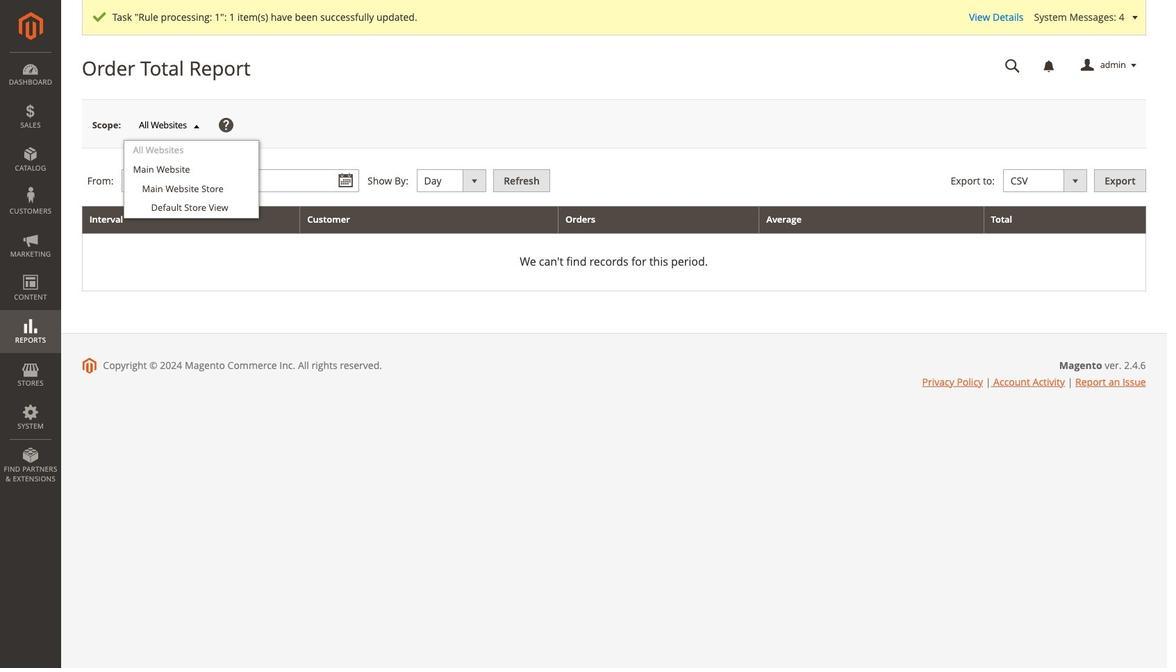 Task type: locate. For each thing, give the bounding box(es) containing it.
None text field
[[995, 53, 1030, 78], [122, 170, 226, 193], [255, 170, 359, 193], [995, 53, 1030, 78], [122, 170, 226, 193], [255, 170, 359, 193]]

menu bar
[[0, 52, 61, 491]]



Task type: describe. For each thing, give the bounding box(es) containing it.
magento admin panel image
[[18, 12, 43, 40]]



